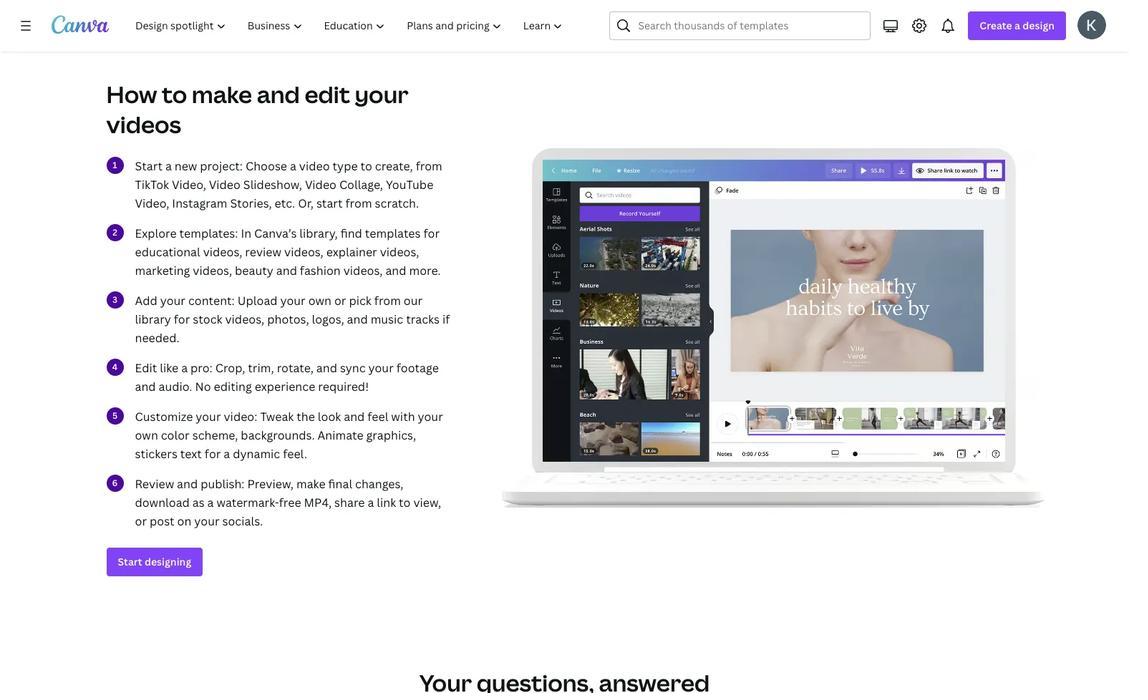 Task type: locate. For each thing, give the bounding box(es) containing it.
video
[[209, 177, 241, 193], [305, 177, 337, 193]]

videos, down explainer
[[344, 263, 383, 278]]

kendall parks image
[[1078, 11, 1107, 39]]

mp4,
[[304, 495, 332, 510]]

0 horizontal spatial video
[[209, 177, 241, 193]]

a inside customize your video: tweak the look and feel with your own color scheme, backgrounds. animate graphics, stickers text for a dynamic feel.
[[224, 446, 230, 462]]

start up tiktok
[[135, 158, 163, 174]]

top level navigation element
[[126, 11, 575, 40]]

2 vertical spatial from
[[374, 293, 401, 309]]

1 video from the left
[[209, 177, 241, 193]]

design
[[1023, 19, 1055, 32]]

a left new
[[165, 158, 172, 174]]

own up stickers
[[135, 427, 158, 443]]

1 horizontal spatial video
[[305, 177, 337, 193]]

tracks
[[406, 311, 440, 327]]

0 horizontal spatial own
[[135, 427, 158, 443]]

your right edit
[[355, 79, 409, 109]]

1 vertical spatial make
[[297, 476, 326, 492]]

1 vertical spatial to
[[361, 158, 372, 174]]

for down scheme,
[[205, 446, 221, 462]]

or inside add your content: upload your own or pick from our library for stock videos, photos, logos, and music tracks if needed.
[[334, 293, 346, 309]]

photos,
[[267, 311, 309, 327]]

0 horizontal spatial from
[[346, 195, 372, 211]]

from up music
[[374, 293, 401, 309]]

as
[[193, 495, 205, 510]]

experience
[[255, 379, 315, 394]]

customize
[[135, 409, 193, 425]]

on
[[177, 513, 192, 529]]

make
[[192, 79, 252, 109], [297, 476, 326, 492]]

review
[[245, 244, 282, 260]]

video,
[[172, 177, 206, 193], [135, 195, 169, 211]]

a left design
[[1015, 19, 1021, 32]]

videos, down the templates:
[[203, 244, 242, 260]]

and up required!
[[316, 360, 337, 376]]

1 horizontal spatial from
[[374, 293, 401, 309]]

needed.
[[135, 330, 180, 346]]

and left edit
[[257, 79, 300, 109]]

customize your video: tweak the look and feel with your own color scheme, backgrounds. animate graphics, stickers text for a dynamic feel.
[[135, 409, 443, 462]]

and up animate
[[344, 409, 365, 425]]

to inside review and publish: preview, make final changes, download as a watermark-free mp4, share a link to view, or post on your socials.
[[399, 495, 411, 510]]

start a new project: choose a video type to create, from tiktok video, video slideshow, video collage, youtube video, instagram stories, etc. or, start from scratch.
[[135, 158, 442, 211]]

0 vertical spatial video,
[[172, 177, 206, 193]]

start designing link
[[106, 548, 203, 576]]

animate
[[318, 427, 364, 443]]

for left "stock"
[[174, 311, 190, 327]]

publish:
[[201, 476, 245, 492]]

and
[[257, 79, 300, 109], [276, 263, 297, 278], [386, 263, 406, 278], [347, 311, 368, 327], [316, 360, 337, 376], [135, 379, 156, 394], [344, 409, 365, 425], [177, 476, 198, 492]]

0 vertical spatial or
[[334, 293, 346, 309]]

watermark-
[[217, 495, 279, 510]]

content:
[[188, 293, 235, 309]]

0 vertical spatial from
[[416, 158, 442, 174]]

your right sync
[[369, 360, 394, 376]]

1 horizontal spatial make
[[297, 476, 326, 492]]

video down "project:"
[[209, 177, 241, 193]]

Search search field
[[638, 12, 862, 39]]

rotate,
[[277, 360, 314, 376]]

add
[[135, 293, 157, 309]]

2 horizontal spatial to
[[399, 495, 411, 510]]

no
[[195, 379, 211, 394]]

templates:
[[179, 225, 238, 241]]

1 vertical spatial from
[[346, 195, 372, 211]]

0 horizontal spatial to
[[162, 79, 187, 109]]

required!
[[318, 379, 369, 394]]

0 vertical spatial start
[[135, 158, 163, 174]]

0 vertical spatial make
[[192, 79, 252, 109]]

a
[[1015, 19, 1021, 32], [165, 158, 172, 174], [290, 158, 296, 174], [181, 360, 188, 376], [224, 446, 230, 462], [207, 495, 214, 510], [368, 495, 374, 510]]

backgrounds.
[[241, 427, 315, 443]]

a right as
[[207, 495, 214, 510]]

start
[[316, 195, 343, 211]]

from
[[416, 158, 442, 174], [346, 195, 372, 211], [374, 293, 401, 309]]

own up logos,
[[308, 293, 332, 309]]

for up more.
[[424, 225, 440, 241]]

video
[[299, 158, 330, 174]]

0 vertical spatial to
[[162, 79, 187, 109]]

0 horizontal spatial make
[[192, 79, 252, 109]]

0 horizontal spatial for
[[174, 311, 190, 327]]

1 vertical spatial start
[[118, 555, 142, 569]]

videos
[[106, 109, 181, 140]]

templates
[[365, 225, 421, 241]]

library,
[[300, 225, 338, 241]]

1 horizontal spatial own
[[308, 293, 332, 309]]

a left video
[[290, 158, 296, 174]]

0 vertical spatial own
[[308, 293, 332, 309]]

1 vertical spatial video,
[[135, 195, 169, 211]]

video, down tiktok
[[135, 195, 169, 211]]

for inside 'explore templates: in canva's library, find templates for educational videos, review videos, explainer videos, marketing videos, beauty and fashion videos, and more.'
[[424, 225, 440, 241]]

and down 'pick'
[[347, 311, 368, 327]]

from up youtube
[[416, 158, 442, 174]]

to
[[162, 79, 187, 109], [361, 158, 372, 174], [399, 495, 411, 510]]

beauty
[[235, 263, 274, 278]]

videos, down upload
[[225, 311, 264, 327]]

feel.
[[283, 446, 307, 462]]

to up collage,
[[361, 158, 372, 174]]

2 vertical spatial for
[[205, 446, 221, 462]]

your
[[355, 79, 409, 109], [160, 293, 185, 309], [280, 293, 306, 309], [369, 360, 394, 376], [196, 409, 221, 425], [418, 409, 443, 425], [194, 513, 220, 529]]

create a design button
[[969, 11, 1066, 40]]

own
[[308, 293, 332, 309], [135, 427, 158, 443]]

start left designing
[[118, 555, 142, 569]]

1 horizontal spatial to
[[361, 158, 372, 174]]

or left post
[[135, 513, 147, 529]]

1 horizontal spatial or
[[334, 293, 346, 309]]

dynamic
[[233, 446, 280, 462]]

choose
[[246, 158, 287, 174]]

own inside add your content: upload your own or pick from our library for stock videos, photos, logos, and music tracks if needed.
[[308, 293, 332, 309]]

to right link
[[399, 495, 411, 510]]

create a design
[[980, 19, 1055, 32]]

create
[[980, 19, 1013, 32]]

start
[[135, 158, 163, 174], [118, 555, 142, 569]]

your up photos,
[[280, 293, 306, 309]]

sync
[[340, 360, 366, 376]]

share
[[335, 495, 365, 510]]

2 horizontal spatial for
[[424, 225, 440, 241]]

own inside customize your video: tweak the look and feel with your own color scheme, backgrounds. animate graphics, stickers text for a dynamic feel.
[[135, 427, 158, 443]]

your inside edit like a pro: crop, trim, rotate, and sync your footage and audio. no editing experience required!
[[369, 360, 394, 376]]

video down video
[[305, 177, 337, 193]]

or left 'pick'
[[334, 293, 346, 309]]

0 horizontal spatial video,
[[135, 195, 169, 211]]

to right how
[[162, 79, 187, 109]]

and up as
[[177, 476, 198, 492]]

or
[[334, 293, 346, 309], [135, 513, 147, 529]]

footage
[[397, 360, 439, 376]]

1 vertical spatial or
[[135, 513, 147, 529]]

start inside start a new project: choose a video type to create, from tiktok video, video slideshow, video collage, youtube video, instagram stories, etc. or, start from scratch.
[[135, 158, 163, 174]]

or,
[[298, 195, 314, 211]]

video, down new
[[172, 177, 206, 193]]

instagram
[[172, 195, 227, 211]]

videos,
[[203, 244, 242, 260], [284, 244, 324, 260], [380, 244, 419, 260], [193, 263, 232, 278], [344, 263, 383, 278], [225, 311, 264, 327]]

a down scheme,
[[224, 446, 230, 462]]

review
[[135, 476, 174, 492]]

edit
[[135, 360, 157, 376]]

None search field
[[610, 11, 871, 40]]

collage,
[[339, 177, 383, 193]]

a right like
[[181, 360, 188, 376]]

1 vertical spatial for
[[174, 311, 190, 327]]

1 vertical spatial own
[[135, 427, 158, 443]]

0 vertical spatial for
[[424, 225, 440, 241]]

your down as
[[194, 513, 220, 529]]

1 horizontal spatial for
[[205, 446, 221, 462]]

videos, inside add your content: upload your own or pick from our library for stock videos, photos, logos, and music tracks if needed.
[[225, 311, 264, 327]]

2 vertical spatial to
[[399, 495, 411, 510]]

1 horizontal spatial video,
[[172, 177, 206, 193]]

for
[[424, 225, 440, 241], [174, 311, 190, 327], [205, 446, 221, 462]]

0 horizontal spatial or
[[135, 513, 147, 529]]

from down collage,
[[346, 195, 372, 211]]



Task type: vqa. For each thing, say whether or not it's contained in the screenshot.
Group
no



Task type: describe. For each thing, give the bounding box(es) containing it.
and left more.
[[386, 263, 406, 278]]

marketing
[[135, 263, 190, 278]]

your inside how to make and edit your videos
[[355, 79, 409, 109]]

stock
[[193, 311, 222, 327]]

how to make and edit your videos image
[[502, 148, 1046, 508]]

start for start a new project: choose a video type to create, from tiktok video, video slideshow, video collage, youtube video, instagram stories, etc. or, start from scratch.
[[135, 158, 163, 174]]

educational
[[135, 244, 200, 260]]

explore templates: in canva's library, find templates for educational videos, review videos, explainer videos, marketing videos, beauty and fashion videos, and more.
[[135, 225, 441, 278]]

create,
[[375, 158, 413, 174]]

how
[[106, 79, 157, 109]]

videos, up content:
[[193, 263, 232, 278]]

free
[[279, 495, 301, 510]]

make inside how to make and edit your videos
[[192, 79, 252, 109]]

your right with
[[418, 409, 443, 425]]

to inside how to make and edit your videos
[[162, 79, 187, 109]]

type
[[333, 158, 358, 174]]

explainer
[[326, 244, 377, 260]]

for inside customize your video: tweak the look and feel with your own color scheme, backgrounds. animate graphics, stickers text for a dynamic feel.
[[205, 446, 221, 462]]

in
[[241, 225, 252, 241]]

project:
[[200, 158, 243, 174]]

for inside add your content: upload your own or pick from our library for stock videos, photos, logos, and music tracks if needed.
[[174, 311, 190, 327]]

stickers
[[135, 446, 178, 462]]

how to make and edit your videos
[[106, 79, 409, 140]]

view,
[[414, 495, 441, 510]]

videos, down templates at top
[[380, 244, 419, 260]]

2 horizontal spatial from
[[416, 158, 442, 174]]

and down the edit
[[135, 379, 156, 394]]

new
[[175, 158, 197, 174]]

tweak
[[260, 409, 294, 425]]

and inside how to make and edit your videos
[[257, 79, 300, 109]]

like
[[160, 360, 179, 376]]

pro:
[[190, 360, 213, 376]]

trim,
[[248, 360, 274, 376]]

crop,
[[215, 360, 245, 376]]

audio.
[[159, 379, 192, 394]]

our
[[404, 293, 423, 309]]

socials.
[[222, 513, 263, 529]]

and inside add your content: upload your own or pick from our library for stock videos, photos, logos, and music tracks if needed.
[[347, 311, 368, 327]]

final
[[328, 476, 352, 492]]

start for start designing
[[118, 555, 142, 569]]

to inside start a new project: choose a video type to create, from tiktok video, video slideshow, video collage, youtube video, instagram stories, etc. or, start from scratch.
[[361, 158, 372, 174]]

more.
[[409, 263, 441, 278]]

music
[[371, 311, 403, 327]]

download
[[135, 495, 190, 510]]

scratch.
[[375, 195, 419, 211]]

2 video from the left
[[305, 177, 337, 193]]

review and publish: preview, make final changes, download as a watermark-free mp4, share a link to view, or post on your socials.
[[135, 476, 441, 529]]

edit
[[305, 79, 350, 109]]

videos, down library,
[[284, 244, 324, 260]]

text
[[180, 446, 202, 462]]

a inside create a design dropdown button
[[1015, 19, 1021, 32]]

post
[[150, 513, 175, 529]]

graphics,
[[366, 427, 416, 443]]

look
[[318, 409, 341, 425]]

stories,
[[230, 195, 272, 211]]

color
[[161, 427, 190, 443]]

tiktok
[[135, 177, 169, 193]]

edit like a pro: crop, trim, rotate, and sync your footage and audio. no editing experience required!
[[135, 360, 439, 394]]

pick
[[349, 293, 372, 309]]

your inside review and publish: preview, make final changes, download as a watermark-free mp4, share a link to view, or post on your socials.
[[194, 513, 220, 529]]

the
[[297, 409, 315, 425]]

library
[[135, 311, 171, 327]]

add your content: upload your own or pick from our library for stock videos, photos, logos, and music tracks if needed.
[[135, 293, 450, 346]]

find
[[341, 225, 362, 241]]

with
[[391, 409, 415, 425]]

make inside review and publish: preview, make final changes, download as a watermark-free mp4, share a link to view, or post on your socials.
[[297, 476, 326, 492]]

canva's
[[254, 225, 297, 241]]

feel
[[368, 409, 388, 425]]

a left link
[[368, 495, 374, 510]]

from inside add your content: upload your own or pick from our library for stock videos, photos, logos, and music tracks if needed.
[[374, 293, 401, 309]]

and inside review and publish: preview, make final changes, download as a watermark-free mp4, share a link to view, or post on your socials.
[[177, 476, 198, 492]]

editing
[[214, 379, 252, 394]]

upload
[[238, 293, 278, 309]]

if
[[443, 311, 450, 327]]

your up scheme,
[[196, 409, 221, 425]]

video:
[[224, 409, 257, 425]]

or inside review and publish: preview, make final changes, download as a watermark-free mp4, share a link to view, or post on your socials.
[[135, 513, 147, 529]]

explore
[[135, 225, 177, 241]]

preview,
[[247, 476, 294, 492]]

changes,
[[355, 476, 404, 492]]

fashion
[[300, 263, 341, 278]]

logos,
[[312, 311, 344, 327]]

slideshow,
[[243, 177, 302, 193]]

designing
[[145, 555, 191, 569]]

a inside edit like a pro: crop, trim, rotate, and sync your footage and audio. no editing experience required!
[[181, 360, 188, 376]]

etc.
[[275, 195, 295, 211]]

and inside customize your video: tweak the look and feel with your own color scheme, backgrounds. animate graphics, stickers text for a dynamic feel.
[[344, 409, 365, 425]]

start designing
[[118, 555, 191, 569]]

and down review
[[276, 263, 297, 278]]

link
[[377, 495, 396, 510]]

your right add
[[160, 293, 185, 309]]



